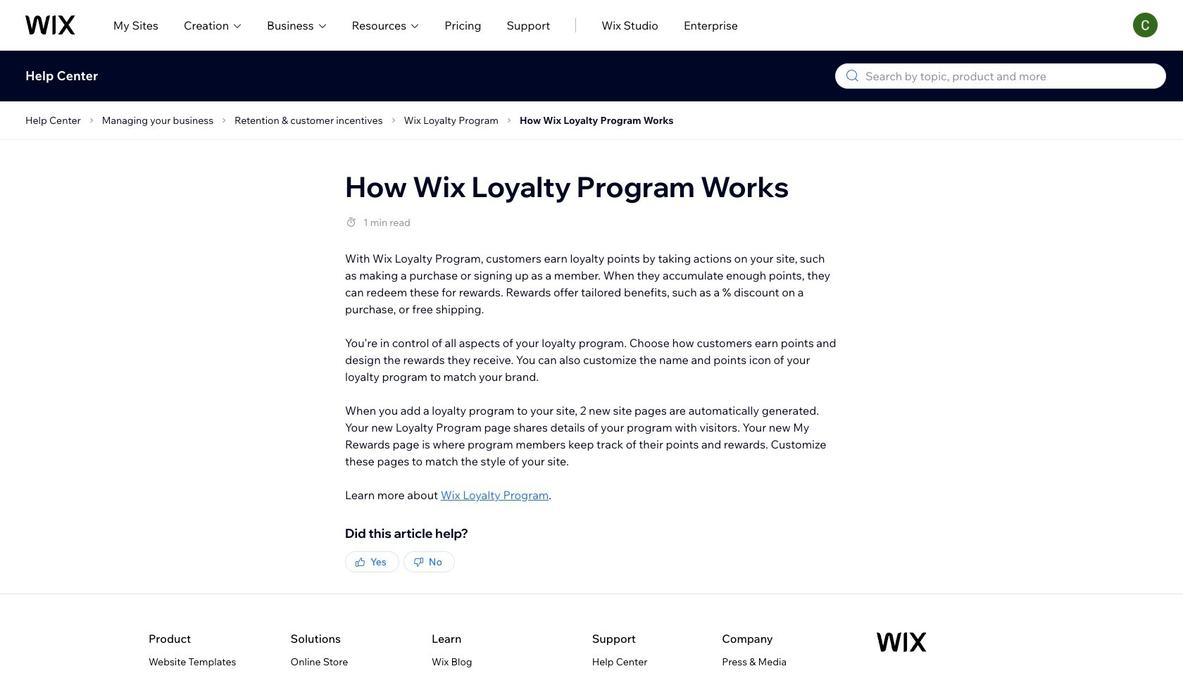 Task type: locate. For each thing, give the bounding box(es) containing it.
wix logo, homepage image
[[877, 632, 927, 652]]

Search by topic, product and more field
[[861, 64, 1157, 88]]



Task type: describe. For each thing, give the bounding box(es) containing it.
profile image image
[[1133, 13, 1158, 37]]



Task type: vqa. For each thing, say whether or not it's contained in the screenshot.
Roles
no



